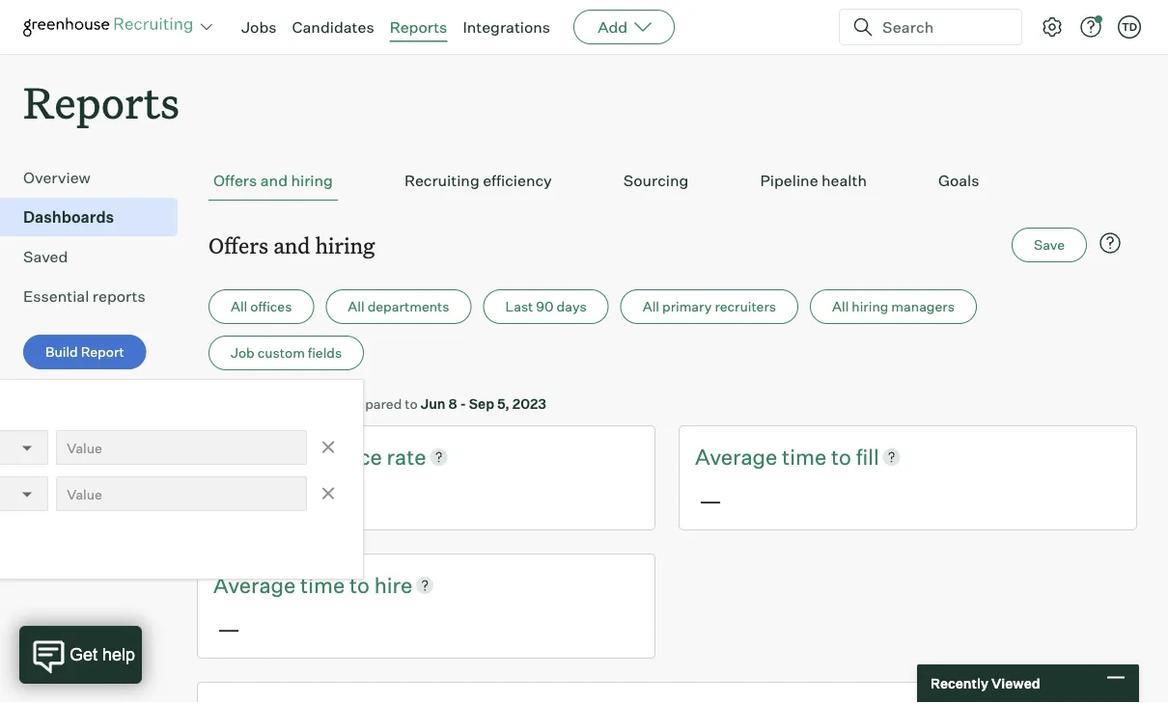 Task type: locate. For each thing, give the bounding box(es) containing it.
1 vertical spatial time link
[[300, 571, 349, 600]]

all hiring managers
[[832, 299, 955, 315]]

tab list
[[209, 161, 1126, 201]]

offices
[[250, 299, 292, 315]]

to link
[[831, 442, 856, 472], [349, 571, 374, 600]]

fields
[[308, 345, 342, 362]]

to left jun
[[405, 396, 418, 412]]

1 all from the left
[[231, 299, 247, 315]]

offers
[[213, 171, 257, 190], [209, 231, 268, 259]]

to left hire
[[349, 572, 370, 599]]

time link
[[782, 442, 831, 472], [300, 571, 349, 600]]

0 vertical spatial offers
[[213, 171, 257, 190]]

1 horizontal spatial to link
[[831, 442, 856, 472]]

0 vertical spatial and
[[260, 171, 288, 190]]

goals button
[[934, 161, 984, 201]]

Value text field
[[56, 477, 307, 512]]

days
[[557, 299, 587, 315]]

2023
[[512, 396, 546, 412]]

faq image
[[1099, 232, 1122, 255]]

1 vertical spatial average time to
[[213, 572, 374, 599]]

time left fill
[[782, 444, 827, 470]]

2 all from the left
[[348, 299, 365, 315]]

essential reports
[[23, 287, 145, 306]]

jobs
[[241, 17, 277, 37]]

average link
[[695, 442, 782, 472], [213, 571, 300, 600]]

compared
[[338, 396, 402, 412]]

job custom fields button
[[209, 336, 364, 371]]

0 vertical spatial average link
[[695, 442, 782, 472]]

to left fill
[[831, 444, 851, 470]]

job
[[231, 345, 255, 362]]

jobs link
[[241, 17, 277, 37]]

2 horizontal spatial to
[[831, 444, 851, 470]]

time left hire
[[300, 572, 345, 599]]

all left primary
[[643, 299, 659, 315]]

1 horizontal spatial time
[[782, 444, 827, 470]]

jun
[[421, 396, 446, 412]]

offers and hiring inside "button"
[[213, 171, 333, 190]]

efficiency
[[483, 171, 552, 190]]

all primary recruiters
[[643, 299, 776, 315]]

build report button
[[23, 335, 146, 370]]

overview
[[23, 168, 91, 187]]

to for hire
[[349, 572, 370, 599]]

to link for fill
[[831, 442, 856, 472]]

0 vertical spatial offers and hiring
[[213, 171, 333, 190]]

1 vertical spatial reports
[[23, 73, 180, 130]]

0 vertical spatial average
[[695, 444, 778, 470]]

hire
[[374, 572, 413, 599]]

reports
[[390, 17, 447, 37], [23, 73, 180, 130]]

to
[[405, 396, 418, 412], [831, 444, 851, 470], [349, 572, 370, 599]]

reports link
[[390, 17, 447, 37]]

time link left fill link
[[782, 442, 831, 472]]

goals
[[938, 171, 979, 190]]

all
[[231, 299, 247, 315], [348, 299, 365, 315], [643, 299, 659, 315], [832, 299, 849, 315]]

1 vertical spatial and
[[273, 231, 310, 259]]

time link left hire link
[[300, 571, 349, 600]]

td button
[[1114, 12, 1145, 42]]

hire link
[[374, 571, 413, 600]]

time
[[782, 444, 827, 470], [300, 572, 345, 599]]

all offices button
[[209, 290, 314, 325]]

average time to for hire
[[213, 572, 374, 599]]

hiring
[[291, 171, 333, 190], [315, 231, 375, 259], [852, 299, 889, 315]]

1 horizontal spatial average time to
[[695, 444, 856, 470]]

all inside all hiring managers button
[[832, 299, 849, 315]]

1 horizontal spatial time link
[[782, 442, 831, 472]]

overview link
[[23, 166, 170, 189]]

Top navigation search text field
[[875, 8, 1010, 46]]

report
[[81, 344, 124, 361]]

1 horizontal spatial reports
[[390, 17, 447, 37]]

0 horizontal spatial to link
[[349, 571, 374, 600]]

all departments button
[[326, 290, 472, 325]]

5,
[[497, 396, 510, 412]]

1 vertical spatial to
[[831, 444, 851, 470]]

fill link
[[856, 442, 879, 472]]

0 vertical spatial to link
[[831, 442, 856, 472]]

0 horizontal spatial average link
[[213, 571, 300, 600]]

sep
[[469, 396, 494, 412]]

integrations
[[463, 17, 550, 37]]

save button
[[1012, 228, 1087, 263]]

1 vertical spatial average link
[[213, 571, 300, 600]]

all for all primary recruiters
[[643, 299, 659, 315]]

average time to
[[695, 444, 856, 470], [213, 572, 374, 599]]

1 horizontal spatial average
[[695, 444, 778, 470]]

0 horizontal spatial time link
[[300, 571, 349, 600]]

1 vertical spatial to link
[[349, 571, 374, 600]]

-
[[460, 396, 466, 412]]

all left offices
[[231, 299, 247, 315]]

average
[[695, 444, 778, 470], [213, 572, 296, 599]]

configure image
[[1041, 15, 1064, 39]]

recently
[[931, 676, 989, 693]]

—
[[217, 486, 240, 515], [699, 486, 722, 515], [217, 614, 240, 643]]

4 all from the left
[[832, 299, 849, 315]]

offer acceptance
[[213, 444, 387, 470]]

0 horizontal spatial time
[[300, 572, 345, 599]]

hiring inside button
[[852, 299, 889, 315]]

3 all from the left
[[643, 299, 659, 315]]

8
[[448, 396, 457, 412]]

0 vertical spatial hiring
[[291, 171, 333, 190]]

1 horizontal spatial to
[[405, 396, 418, 412]]

90
[[536, 299, 554, 315]]

health
[[822, 171, 867, 190]]

reports up overview link
[[23, 73, 180, 130]]

rate
[[387, 444, 426, 470]]

1 vertical spatial average
[[213, 572, 296, 599]]

primary
[[662, 299, 712, 315]]

1 vertical spatial hiring
[[315, 231, 375, 259]]

2 vertical spatial to
[[349, 572, 370, 599]]

all inside all departments button
[[348, 299, 365, 315]]

0 horizontal spatial average
[[213, 572, 296, 599]]

0 vertical spatial average time to
[[695, 444, 856, 470]]

1 vertical spatial time
[[300, 572, 345, 599]]

job custom fields
[[231, 345, 342, 362]]

0 vertical spatial time link
[[782, 442, 831, 472]]

0 horizontal spatial reports
[[23, 73, 180, 130]]

acceptance
[[267, 444, 382, 470]]

1 vertical spatial offers
[[209, 231, 268, 259]]

all inside button
[[643, 299, 659, 315]]

offers and hiring
[[213, 171, 333, 190], [209, 231, 375, 259]]

2 vertical spatial hiring
[[852, 299, 889, 315]]

fill
[[856, 444, 879, 470]]

— for fill
[[699, 486, 722, 515]]

1 vertical spatial offers and hiring
[[209, 231, 375, 259]]

0 horizontal spatial to
[[349, 572, 370, 599]]

offer
[[213, 444, 263, 470]]

0 vertical spatial reports
[[390, 17, 447, 37]]

reports right candidates
[[390, 17, 447, 37]]

and
[[260, 171, 288, 190], [273, 231, 310, 259]]

0 horizontal spatial average time to
[[213, 572, 374, 599]]

0 vertical spatial time
[[782, 444, 827, 470]]

1 horizontal spatial average link
[[695, 442, 782, 472]]

all left departments
[[348, 299, 365, 315]]

add button
[[574, 10, 675, 44]]

all left managers
[[832, 299, 849, 315]]

all inside all offices button
[[231, 299, 247, 315]]



Task type: vqa. For each thing, say whether or not it's contained in the screenshot.
Jobs
yes



Task type: describe. For each thing, give the bounding box(es) containing it.
td
[[1122, 20, 1137, 33]]

Value text field
[[56, 431, 307, 466]]

departments
[[368, 299, 449, 315]]

pipeline
[[760, 171, 818, 190]]

time for hire
[[300, 572, 345, 599]]

reports
[[93, 287, 145, 306]]

managers
[[892, 299, 955, 315]]

time link for fill
[[782, 442, 831, 472]]

time for fill
[[782, 444, 827, 470]]

saved
[[23, 247, 68, 267]]

integrations link
[[463, 17, 550, 37]]

0 vertical spatial to
[[405, 396, 418, 412]]

sourcing button
[[619, 161, 694, 201]]

— for hire
[[217, 614, 240, 643]]

recruiting efficiency
[[404, 171, 552, 190]]

viewed
[[992, 676, 1040, 693]]

average time to for fill
[[695, 444, 856, 470]]

save
[[1034, 237, 1065, 254]]

to link for hire
[[349, 571, 374, 600]]

all for all offices
[[231, 299, 247, 315]]

pipeline health
[[760, 171, 867, 190]]

recruiters
[[715, 299, 776, 315]]

average link for hire
[[213, 571, 300, 600]]

dashboards
[[23, 208, 114, 227]]

all for all hiring managers
[[832, 299, 849, 315]]

average link for fill
[[695, 442, 782, 472]]

to for fill
[[831, 444, 851, 470]]

pipeline health button
[[755, 161, 872, 201]]

candidates link
[[292, 17, 374, 37]]

all offices
[[231, 299, 292, 315]]

time link for hire
[[300, 571, 349, 600]]

all hiring managers button
[[810, 290, 977, 325]]

last
[[505, 299, 533, 315]]

add
[[598, 17, 628, 37]]

build report
[[45, 344, 124, 361]]

switch applications element
[[195, 15, 218, 39]]

last 90 days button
[[483, 290, 609, 325]]

sourcing
[[624, 171, 689, 190]]

switch applications image
[[199, 17, 214, 37]]

tab list containing offers and hiring
[[209, 161, 1126, 201]]

essential
[[23, 287, 89, 306]]

and inside "button"
[[260, 171, 288, 190]]

compared to jun 8 - sep 5, 2023
[[335, 396, 546, 412]]

all departments
[[348, 299, 449, 315]]

acceptance link
[[267, 442, 387, 472]]

recently viewed
[[931, 676, 1040, 693]]

all for all departments
[[348, 299, 365, 315]]

all primary recruiters button
[[621, 290, 799, 325]]

dashboards link
[[23, 206, 170, 229]]

offer link
[[213, 442, 267, 472]]

candidates
[[292, 17, 374, 37]]

saved link
[[23, 245, 170, 269]]

custom
[[258, 345, 305, 362]]

hiring inside "button"
[[291, 171, 333, 190]]

essential reports link
[[23, 285, 170, 308]]

offers and hiring button
[[209, 161, 338, 201]]

recruiting
[[404, 171, 480, 190]]

average for hire
[[213, 572, 296, 599]]

td button
[[1118, 15, 1141, 39]]

last 90 days
[[505, 299, 587, 315]]

rate link
[[387, 442, 426, 472]]

average for fill
[[695, 444, 778, 470]]

offers inside "button"
[[213, 171, 257, 190]]

recruiting efficiency button
[[400, 161, 557, 201]]

build
[[45, 344, 78, 361]]



